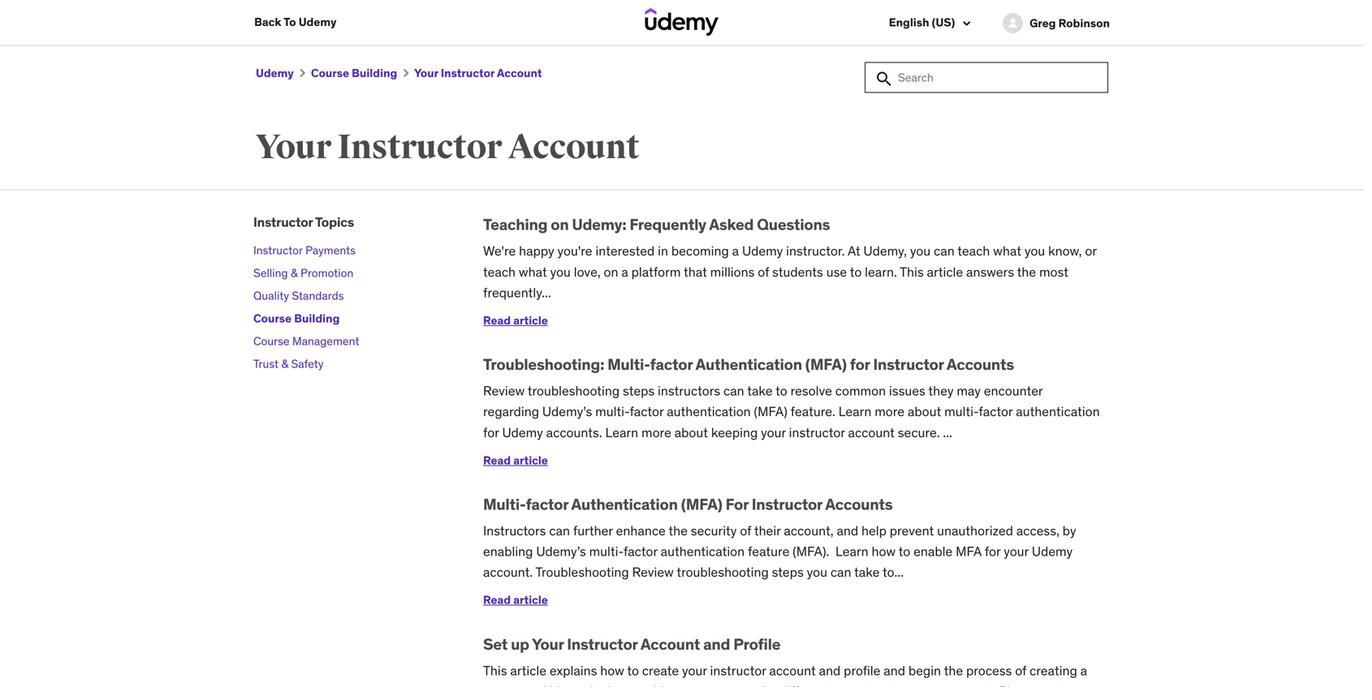 Task type: describe. For each thing, give the bounding box(es) containing it.
it
[[590, 684, 598, 688]]

further
[[573, 523, 613, 540]]

authentication inside instructors can further enhance the security of their account, and help prevent unauthorized access, by enabling udemy's multi-factor authentication feature (mfa).  learn how to enable mfa for your udemy account. troubleshooting review troubleshooting steps you can take to...
[[661, 544, 745, 560]]

0 horizontal spatial about
[[675, 425, 708, 441]]

learn inside instructors can further enhance the security of their account, and help prevent unauthorized access, by enabling udemy's multi-factor authentication feature (mfa).  learn how to enable mfa for your udemy account. troubleshooting review troubleshooting steps you can take to...
[[836, 544, 869, 560]]

secure.
[[898, 425, 940, 441]]

review inside review troubleshooting steps instructors can take to resolve common issues they may encounter regarding udemy's multi-factor authentication (mfa) feature. learn more about multi-factor authentication for udemy accounts. learn more about keeping your instructor account secure. ...
[[483, 383, 525, 400]]

1 vertical spatial more
[[642, 425, 671, 441]]

0 horizontal spatial your
[[256, 126, 331, 169]]

quality
[[253, 289, 289, 303]]

udemy inside we're happy you're interested in becoming a udemy instructor. at udemy, you can teach what you know, or teach what you love, on a platform that millions of students use to learn. this article answers the most frequently...
[[742, 243, 783, 260]]

none search field inside the your instructor account main content
[[865, 62, 1108, 93]]

interested
[[596, 243, 655, 260]]

in
[[658, 243, 668, 260]]

enabling
[[483, 544, 533, 560]]

troubleshooting
[[536, 564, 629, 581]]

feature.
[[791, 404, 835, 420]]

instructor payments selling & promotion quality standards course building course management trust & safety
[[253, 243, 359, 371]]

of inside this article explains how to create your instructor account and profile and begin the process of creating a course on udemy. it also provides resources on the different ways to set up your account. please note
[[1015, 663, 1027, 680]]

your down begin
[[918, 684, 943, 688]]

robinson
[[1059, 16, 1110, 30]]

of inside we're happy you're interested in becoming a udemy instructor. at udemy, you can teach what you know, or teach what you love, on a platform that millions of students use to learn. this article answers the most frequently...
[[758, 264, 769, 280]]

you up most
[[1025, 243, 1045, 260]]

0 vertical spatial course
[[311, 66, 349, 81]]

profile
[[844, 663, 881, 680]]

for for multi-factor authentication (mfa) for instructor accounts
[[985, 544, 1001, 560]]

1 vertical spatial your instructor account
[[256, 126, 640, 169]]

1 vertical spatial what
[[519, 264, 547, 280]]

resources
[[681, 684, 738, 688]]

explains
[[550, 663, 597, 680]]

instructor.
[[786, 243, 845, 260]]

read article for troubleshooting:
[[483, 453, 548, 468]]

1 horizontal spatial teach
[[958, 243, 990, 260]]

selling
[[253, 266, 288, 280]]

0 vertical spatial learn
[[839, 404, 872, 420]]

you down you're
[[550, 264, 571, 280]]

authentication down instructors at the bottom of page
[[667, 404, 751, 420]]

account inside this article explains how to create your instructor account and profile and begin the process of creating a course on udemy. it also provides resources on the different ways to set up your account. please note
[[769, 663, 816, 680]]

greg robinson image
[[1003, 13, 1023, 33]]

please
[[999, 684, 1038, 688]]

payments
[[305, 243, 356, 258]]

authentication down encounter
[[1016, 404, 1100, 420]]

and up ways
[[819, 663, 841, 680]]

article for teaching on udemy: frequently asked questions
[[513, 313, 548, 328]]

most
[[1039, 264, 1069, 280]]

set
[[879, 684, 897, 688]]

this inside we're happy you're interested in becoming a udemy instructor. at udemy, you can teach what you know, or teach what you love, on a platform that millions of students use to learn. this article answers the most frequently...
[[900, 264, 924, 280]]

to inside review troubleshooting steps instructors can take to resolve common issues they may encounter regarding udemy's multi-factor authentication (mfa) feature. learn more about multi-factor authentication for udemy accounts. learn more about keeping your instructor account secure. ...
[[776, 383, 787, 400]]

1 vertical spatial &
[[281, 357, 288, 371]]

udemy right to
[[299, 15, 337, 29]]

keeping
[[711, 425, 758, 441]]

millions
[[710, 264, 755, 280]]

1 horizontal spatial your
[[414, 66, 438, 81]]

udemy:
[[572, 215, 626, 234]]

factor up instructors at the bottom of page
[[650, 355, 693, 374]]

troubleshooting:
[[483, 355, 604, 374]]

troubleshooting: multi-factor authentication (mfa) for instructor accounts link
[[483, 355, 1014, 374]]

the inside we're happy you're interested in becoming a udemy instructor. at udemy, you can teach what you know, or teach what you love, on a platform that millions of students use to learn. this article answers the most frequently...
[[1017, 264, 1036, 280]]

0 vertical spatial course building link
[[311, 66, 397, 81]]

feature
[[748, 544, 790, 560]]

teaching
[[483, 215, 548, 234]]

1 horizontal spatial authentication
[[696, 355, 802, 374]]

instructors
[[483, 523, 546, 540]]

on up you're
[[551, 215, 569, 234]]

greg robinson
[[1030, 16, 1110, 30]]

common
[[835, 383, 886, 400]]

factor up instructors
[[526, 495, 568, 514]]

to inside we're happy you're interested in becoming a udemy instructor. at udemy, you can teach what you know, or teach what you love, on a platform that millions of students use to learn. this article answers the most frequently...
[[850, 264, 862, 280]]

1 horizontal spatial a
[[732, 243, 739, 260]]

can inside review troubleshooting steps instructors can take to resolve common issues they may encounter regarding udemy's multi-factor authentication (mfa) feature. learn more about multi-factor authentication for udemy accounts. learn more about keeping your instructor account secure. ...
[[724, 383, 744, 400]]

0 vertical spatial multi-
[[607, 355, 650, 374]]

learn.
[[865, 264, 897, 280]]

can inside we're happy you're interested in becoming a udemy instructor. at udemy, you can teach what you know, or teach what you love, on a platform that millions of students use to learn. this article answers the most frequently...
[[934, 243, 955, 260]]

teaching on udemy: frequently asked questions link
[[483, 215, 830, 234]]

on inside we're happy you're interested in becoming a udemy instructor. at udemy, you can teach what you know, or teach what you love, on a platform that millions of students use to learn. this article answers the most frequently...
[[604, 264, 618, 280]]

udemy down back
[[256, 66, 294, 81]]

that
[[684, 264, 707, 280]]

1 horizontal spatial accounts
[[947, 355, 1014, 374]]

account. inside this article explains how to create your instructor account and profile and begin the process of creating a course on udemy. it also provides resources on the different ways to set up your account. please note
[[947, 684, 996, 688]]

0 vertical spatial your instructor account
[[414, 66, 542, 81]]

factor down instructors at the bottom of page
[[630, 404, 664, 420]]

back to udemy
[[254, 15, 337, 29]]

multi- down may
[[944, 404, 979, 420]]

udemy's inside instructors can further enhance the security of their account, and help prevent unauthorized access, by enabling udemy's multi-factor authentication feature (mfa).  learn how to enable mfa for your udemy account. troubleshooting review troubleshooting steps you can take to...
[[536, 544, 586, 560]]

frequently
[[630, 215, 706, 234]]

becoming
[[671, 243, 729, 260]]

troubleshooting inside instructors can further enhance the security of their account, and help prevent unauthorized access, by enabling udemy's multi-factor authentication feature (mfa).  learn how to enable mfa for your udemy account. troubleshooting review troubleshooting steps you can take to...
[[677, 564, 769, 581]]

up inside this article explains how to create your instructor account and profile and begin the process of creating a course on udemy. it also provides resources on the different ways to set up your account. please note
[[901, 684, 915, 688]]

ways
[[833, 684, 862, 688]]

read article for multi-
[[483, 593, 548, 608]]

instructors can further enhance the security of their account, and help prevent unauthorized access, by enabling udemy's multi-factor authentication feature (mfa).  learn how to enable mfa for your udemy account. troubleshooting review troubleshooting steps you can take to...
[[483, 523, 1076, 581]]

1 vertical spatial multi-
[[483, 495, 526, 514]]

for for troubleshooting: multi-factor authentication (mfa) for instructor accounts
[[483, 425, 499, 441]]

quality standards link
[[253, 289, 344, 303]]

trust
[[253, 357, 279, 371]]

the right begin
[[944, 663, 963, 680]]

udemy inside review troubleshooting steps instructors can take to resolve common issues they may encounter regarding udemy's multi-factor authentication (mfa) feature. learn more about multi-factor authentication for udemy accounts. learn more about keeping your instructor account secure. ...
[[502, 425, 543, 441]]

1 horizontal spatial building
[[352, 66, 397, 81]]

to...
[[883, 564, 904, 581]]

course
[[483, 684, 522, 688]]

create
[[642, 663, 679, 680]]

0 vertical spatial about
[[908, 404, 941, 420]]

and inside instructors can further enhance the security of their account, and help prevent unauthorized access, by enabling udemy's multi-factor authentication feature (mfa).  learn how to enable mfa for your udemy account. troubleshooting review troubleshooting steps you can take to...
[[837, 523, 858, 540]]

help
[[862, 523, 887, 540]]

account,
[[784, 523, 834, 540]]

can left to... at the bottom of page
[[831, 564, 851, 581]]

course building
[[311, 66, 397, 81]]

this article explains how to create your instructor account and profile and begin the process of creating a course on udemy. it also provides resources on the different ways to set up your account. please note
[[483, 663, 1087, 688]]

article inside this article explains how to create your instructor account and profile and begin the process of creating a course on udemy. it also provides resources on the different ways to set up your account. please note
[[510, 663, 547, 680]]

promotion
[[300, 266, 354, 280]]

(mfa) inside review troubleshooting steps instructors can take to resolve common issues they may encounter regarding udemy's multi-factor authentication (mfa) feature. learn more about multi-factor authentication for udemy accounts. learn more about keeping your instructor account secure. ...
[[754, 404, 788, 420]]

and up set
[[884, 663, 905, 680]]

selling & promotion link
[[253, 266, 354, 280]]

resolve
[[791, 383, 832, 400]]

review troubleshooting steps instructors can take to resolve common issues they may encounter regarding udemy's multi-factor authentication (mfa) feature. learn more about multi-factor authentication for udemy accounts. learn more about keeping your instructor account secure. ...
[[483, 383, 1100, 441]]

1 horizontal spatial &
[[291, 266, 298, 280]]

1 vertical spatial learn
[[605, 425, 638, 441]]

different
[[781, 684, 830, 688]]

the inside instructors can further enhance the security of their account, and help prevent unauthorized access, by enabling udemy's multi-factor authentication feature (mfa).  learn how to enable mfa for your udemy account. troubleshooting review troubleshooting steps you can take to...
[[669, 523, 688, 540]]

instructors
[[658, 383, 720, 400]]

2 horizontal spatial (mfa)
[[805, 355, 847, 374]]

back to udemy link
[[254, 0, 337, 44]]

regarding
[[483, 404, 539, 420]]

mfa
[[956, 544, 982, 560]]

enhance
[[616, 523, 666, 540]]

prevent
[[890, 523, 934, 540]]

issues
[[889, 383, 926, 400]]

their
[[754, 523, 781, 540]]

2 vertical spatial (mfa)
[[681, 495, 722, 514]]

back
[[254, 15, 281, 29]]

or
[[1085, 243, 1097, 260]]

article for troubleshooting: multi-factor authentication (mfa) for instructor accounts
[[513, 453, 548, 468]]



Task type: vqa. For each thing, say whether or not it's contained in the screenshot.
cannot
no



Task type: locate. For each thing, give the bounding box(es) containing it.
instructor inside this article explains how to create your instructor account and profile and begin the process of creating a course on udemy. it also provides resources on the different ways to set up your account. please note
[[710, 663, 766, 680]]

to down prevent
[[899, 544, 911, 560]]

use
[[826, 264, 847, 280]]

authentication
[[696, 355, 802, 374], [571, 495, 678, 514]]

multi- inside instructors can further enhance the security of their account, and help prevent unauthorized access, by enabling udemy's multi-factor authentication feature (mfa).  learn how to enable mfa for your udemy account. troubleshooting review troubleshooting steps you can take to...
[[589, 544, 624, 560]]

course down quality
[[253, 311, 292, 326]]

trust & safety link
[[253, 357, 324, 371]]

1 vertical spatial about
[[675, 425, 708, 441]]

3 read article from the top
[[483, 593, 548, 608]]

about down instructors at the bottom of page
[[675, 425, 708, 441]]

0 vertical spatial how
[[872, 544, 896, 560]]

1 vertical spatial authentication
[[571, 495, 678, 514]]

(us)
[[932, 15, 955, 30]]

your right course building
[[414, 66, 438, 81]]

1 vertical spatial account
[[508, 126, 640, 169]]

your right keeping
[[761, 425, 786, 441]]

3 read from the top
[[483, 593, 511, 608]]

1 read from the top
[[483, 313, 511, 328]]

0 horizontal spatial account.
[[483, 564, 533, 581]]

your up resources
[[682, 663, 707, 680]]

the left different at the right bottom of the page
[[758, 684, 777, 688]]

of right millions
[[758, 264, 769, 280]]

for right mfa
[[985, 544, 1001, 560]]

and left profile on the right bottom
[[703, 635, 730, 654]]

1 vertical spatial a
[[622, 264, 628, 280]]

0 horizontal spatial troubleshooting
[[528, 383, 620, 400]]

english (us) link
[[889, 15, 970, 32]]

0 horizontal spatial this
[[483, 663, 507, 680]]

multi-
[[595, 404, 630, 420], [944, 404, 979, 420], [589, 544, 624, 560]]

article for multi-factor authentication (mfa) for instructor accounts
[[513, 593, 548, 608]]

about up secure.
[[908, 404, 941, 420]]

teach
[[958, 243, 990, 260], [483, 264, 516, 280]]

2 horizontal spatial a
[[1081, 663, 1087, 680]]

1 vertical spatial teach
[[483, 264, 516, 280]]

account. down process
[[947, 684, 996, 688]]

read article link for teaching
[[483, 313, 548, 328]]

on right "course"
[[526, 684, 540, 688]]

how
[[872, 544, 896, 560], [600, 663, 624, 680]]

security
[[691, 523, 737, 540]]

we're
[[483, 243, 516, 260]]

your instructor account main content
[[0, 45, 1364, 688]]

you
[[910, 243, 931, 260], [1025, 243, 1045, 260], [550, 264, 571, 280], [807, 564, 827, 581]]

how inside this article explains how to create your instructor account and profile and begin the process of creating a course on udemy. it also provides resources on the different ways to set up your account. please note
[[600, 663, 624, 680]]

review inside instructors can further enhance the security of their account, and help prevent unauthorized access, by enabling udemy's multi-factor authentication feature (mfa).  learn how to enable mfa for your udemy account. troubleshooting review troubleshooting steps you can take to...
[[632, 564, 674, 581]]

take left to... at the bottom of page
[[854, 564, 880, 581]]

udemy's up troubleshooting
[[536, 544, 586, 560]]

course management link
[[253, 334, 359, 349]]

this
[[900, 264, 924, 280], [483, 663, 507, 680]]

0 vertical spatial read article link
[[483, 313, 548, 328]]

building inside instructor payments selling & promotion quality standards course building course management trust & safety
[[294, 311, 340, 326]]

2 vertical spatial read
[[483, 593, 511, 608]]

teach up answers
[[958, 243, 990, 260]]

1 vertical spatial (mfa)
[[754, 404, 788, 420]]

0 horizontal spatial authentication
[[571, 495, 678, 514]]

1 horizontal spatial this
[[900, 264, 924, 280]]

0 horizontal spatial take
[[747, 383, 773, 400]]

2 read article link from the top
[[483, 453, 548, 468]]

enable
[[914, 544, 953, 560]]

the left most
[[1017, 264, 1036, 280]]

0 horizontal spatial a
[[622, 264, 628, 280]]

encounter
[[984, 383, 1043, 400]]

read article up set
[[483, 593, 548, 608]]

can
[[934, 243, 955, 260], [724, 383, 744, 400], [549, 523, 570, 540], [831, 564, 851, 581]]

2 vertical spatial for
[[985, 544, 1001, 560]]

account up different at the right bottom of the page
[[769, 663, 816, 680]]

learn down common
[[839, 404, 872, 420]]

accounts up may
[[947, 355, 1014, 374]]

read down regarding
[[483, 453, 511, 468]]

more down issues
[[875, 404, 905, 420]]

0 vertical spatial read
[[483, 313, 511, 328]]

to down the profile
[[864, 684, 876, 688]]

instructor topics
[[253, 214, 354, 231]]

3 read article link from the top
[[483, 593, 548, 608]]

0 vertical spatial authentication
[[696, 355, 802, 374]]

account. inside instructors can further enhance the security of their account, and help prevent unauthorized access, by enabling udemy's multi-factor authentication feature (mfa).  learn how to enable mfa for your udemy account. troubleshooting review troubleshooting steps you can take to...
[[483, 564, 533, 581]]

at
[[848, 243, 860, 260]]

1 read article from the top
[[483, 313, 548, 328]]

0 horizontal spatial how
[[600, 663, 624, 680]]

read for multi-factor authentication (mfa) for instructor accounts
[[483, 593, 511, 608]]

the
[[1017, 264, 1036, 280], [669, 523, 688, 540], [944, 663, 963, 680], [758, 684, 777, 688]]

steps left instructors at the bottom of page
[[623, 383, 655, 400]]

2 vertical spatial course
[[253, 334, 290, 349]]

you inside instructors can further enhance the security of their account, and help prevent unauthorized access, by enabling udemy's multi-factor authentication feature (mfa).  learn how to enable mfa for your udemy account. troubleshooting review troubleshooting steps you can take to...
[[807, 564, 827, 581]]

read article link up set
[[483, 593, 548, 608]]

your
[[414, 66, 438, 81], [256, 126, 331, 169], [532, 635, 564, 654]]

udemy's inside review troubleshooting steps instructors can take to resolve common issues they may encounter regarding udemy's multi-factor authentication (mfa) feature. learn more about multi-factor authentication for udemy accounts. learn more about keeping your instructor account secure. ...
[[542, 404, 592, 420]]

1 vertical spatial account
[[769, 663, 816, 680]]

read article link
[[483, 313, 548, 328], [483, 453, 548, 468], [483, 593, 548, 608]]

1 vertical spatial this
[[483, 663, 507, 680]]

udemy's up accounts.
[[542, 404, 592, 420]]

troubleshooting down troubleshooting:
[[528, 383, 620, 400]]

udemy down the access,
[[1032, 544, 1073, 560]]

may
[[957, 383, 981, 400]]

set up your instructor account and profile
[[483, 635, 781, 654]]

account inside review troubleshooting steps instructors can take to resolve common issues they may encounter regarding udemy's multi-factor authentication (mfa) feature. learn more about multi-factor authentication for udemy accounts. learn more about keeping your instructor account secure. ...
[[848, 425, 895, 441]]

1 vertical spatial instructor
[[710, 663, 766, 680]]

0 vertical spatial account
[[848, 425, 895, 441]]

provides
[[628, 684, 677, 688]]

1 vertical spatial account.
[[947, 684, 996, 688]]

0 vertical spatial this
[[900, 264, 924, 280]]

udemy inside instructors can further enhance the security of their account, and help prevent unauthorized access, by enabling udemy's multi-factor authentication feature (mfa).  learn how to enable mfa for your udemy account. troubleshooting review troubleshooting steps you can take to...
[[1032, 544, 1073, 560]]

0 horizontal spatial instructor
[[710, 663, 766, 680]]

0 horizontal spatial (mfa)
[[681, 495, 722, 514]]

0 vertical spatial account
[[497, 66, 542, 81]]

0 vertical spatial (mfa)
[[805, 355, 847, 374]]

1 vertical spatial course building link
[[253, 311, 340, 326]]

on right resources
[[741, 684, 755, 688]]

the down "multi-factor authentication (mfa) for instructor accounts" link
[[669, 523, 688, 540]]

authentication up enhance
[[571, 495, 678, 514]]

troubleshooting
[[528, 383, 620, 400], [677, 564, 769, 581]]

(mfa)
[[805, 355, 847, 374], [754, 404, 788, 420], [681, 495, 722, 514]]

your instructor account link
[[414, 66, 542, 81]]

for up common
[[850, 355, 870, 374]]

0 horizontal spatial for
[[483, 425, 499, 441]]

0 vertical spatial a
[[732, 243, 739, 260]]

0 horizontal spatial multi-
[[483, 495, 526, 514]]

account. down enabling
[[483, 564, 533, 581]]

account
[[497, 66, 542, 81], [508, 126, 640, 169], [641, 635, 700, 654]]

and left help
[[837, 523, 858, 540]]

instructor inside instructor payments selling & promotion quality standards course building course management trust & safety
[[253, 243, 303, 258]]

instructor payments link
[[253, 243, 356, 258]]

can left further
[[549, 523, 570, 540]]

1 horizontal spatial multi-
[[607, 355, 650, 374]]

for
[[726, 495, 749, 514]]

asked
[[709, 215, 754, 234]]

set
[[483, 635, 508, 654]]

steps inside instructors can further enhance the security of their account, and help prevent unauthorized access, by enabling udemy's multi-factor authentication feature (mfa).  learn how to enable mfa for your udemy account. troubleshooting review troubleshooting steps you can take to...
[[772, 564, 804, 581]]

0 vertical spatial more
[[875, 404, 905, 420]]

article inside we're happy you're interested in becoming a udemy instructor. at udemy, you can teach what you know, or teach what you love, on a platform that millions of students use to learn. this article answers the most frequently...
[[927, 264, 963, 280]]

this inside this article explains how to create your instructor account and profile and begin the process of creating a course on udemy. it also provides resources on the different ways to set up your account. please note
[[483, 663, 507, 680]]

what down happy
[[519, 264, 547, 280]]

1 horizontal spatial what
[[993, 243, 1022, 260]]

take inside instructors can further enhance the security of their account, and help prevent unauthorized access, by enabling udemy's multi-factor authentication feature (mfa).  learn how to enable mfa for your udemy account. troubleshooting review troubleshooting steps you can take to...
[[854, 564, 880, 581]]

& up quality standards link
[[291, 266, 298, 280]]

of
[[758, 264, 769, 280], [740, 523, 751, 540], [1015, 663, 1027, 680]]

learn down help
[[836, 544, 869, 560]]

2 vertical spatial read article link
[[483, 593, 548, 608]]

0 vertical spatial teach
[[958, 243, 990, 260]]

read for teaching on udemy: frequently asked questions
[[483, 313, 511, 328]]

0 horizontal spatial what
[[519, 264, 547, 280]]

article down enabling
[[513, 593, 548, 608]]

1 vertical spatial troubleshooting
[[677, 564, 769, 581]]

course building link down quality standards link
[[253, 311, 340, 326]]

1 horizontal spatial steps
[[772, 564, 804, 581]]

what up answers
[[993, 243, 1022, 260]]

teach down 'we're'
[[483, 264, 516, 280]]

english (us)
[[889, 15, 958, 30]]

0 vertical spatial building
[[352, 66, 397, 81]]

for inside instructors can further enhance the security of their account, and help prevent unauthorized access, by enabling udemy's multi-factor authentication feature (mfa).  learn how to enable mfa for your udemy account. troubleshooting review troubleshooting steps you can take to...
[[985, 544, 1001, 560]]

0 horizontal spatial building
[[294, 311, 340, 326]]

your up "explains"
[[532, 635, 564, 654]]

authentication down security
[[661, 544, 745, 560]]

1 vertical spatial course
[[253, 311, 292, 326]]

you're
[[557, 243, 592, 260]]

read article for teaching
[[483, 313, 548, 328]]

1 horizontal spatial how
[[872, 544, 896, 560]]

0 vertical spatial for
[[850, 355, 870, 374]]

can down troubleshooting: multi-factor authentication (mfa) for instructor accounts at the bottom of the page
[[724, 383, 744, 400]]

1 horizontal spatial account
[[848, 425, 895, 441]]

steps down feature
[[772, 564, 804, 581]]

to
[[284, 15, 296, 29]]

0 horizontal spatial more
[[642, 425, 671, 441]]

accounts up help
[[825, 495, 893, 514]]

review up regarding
[[483, 383, 525, 400]]

take inside review troubleshooting steps instructors can take to resolve common issues they may encounter regarding udemy's multi-factor authentication (mfa) feature. learn more about multi-factor authentication for udemy accounts. learn more about keeping your instructor account secure. ...
[[747, 383, 773, 400]]

1 vertical spatial your
[[256, 126, 331, 169]]

2 read article from the top
[[483, 453, 548, 468]]

instructor down feature. on the bottom right of the page
[[789, 425, 845, 441]]

article down accounts.
[[513, 453, 548, 468]]

0 horizontal spatial accounts
[[825, 495, 893, 514]]

0 vertical spatial your
[[414, 66, 438, 81]]

a
[[732, 243, 739, 260], [622, 264, 628, 280], [1081, 663, 1087, 680]]

this right learn.
[[900, 264, 924, 280]]

love,
[[574, 264, 601, 280]]

0 horizontal spatial review
[[483, 383, 525, 400]]

...
[[943, 425, 952, 441]]

0 vertical spatial &
[[291, 266, 298, 280]]

0 vertical spatial take
[[747, 383, 773, 400]]

your down the access,
[[1004, 544, 1029, 560]]

course building link
[[311, 66, 397, 81], [253, 311, 340, 326]]

multi-
[[607, 355, 650, 374], [483, 495, 526, 514]]

1 vertical spatial read
[[483, 453, 511, 468]]

troubleshooting: multi-factor authentication (mfa) for instructor accounts
[[483, 355, 1014, 374]]

factor down encounter
[[979, 404, 1013, 420]]

multi- up accounts.
[[595, 404, 630, 420]]

english
[[889, 15, 929, 30]]

you down account,
[[807, 564, 827, 581]]

(mfa) up security
[[681, 495, 722, 514]]

2 vertical spatial your
[[532, 635, 564, 654]]

to up provides
[[627, 663, 639, 680]]

for down regarding
[[483, 425, 499, 441]]

account down common
[[848, 425, 895, 441]]

1 horizontal spatial instructor
[[789, 425, 845, 441]]

read article link down regarding
[[483, 453, 548, 468]]

1 vertical spatial how
[[600, 663, 624, 680]]

this up "course"
[[483, 663, 507, 680]]

access,
[[1016, 523, 1060, 540]]

process
[[966, 663, 1012, 680]]

(mfa) up keeping
[[754, 404, 788, 420]]

1 vertical spatial of
[[740, 523, 751, 540]]

read article down frequently...
[[483, 313, 548, 328]]

learn right accounts.
[[605, 425, 638, 441]]

0 horizontal spatial account
[[769, 663, 816, 680]]

to inside instructors can further enhance the security of their account, and help prevent unauthorized access, by enabling udemy's multi-factor authentication feature (mfa).  learn how to enable mfa for your udemy account. troubleshooting review troubleshooting steps you can take to...
[[899, 544, 911, 560]]

of inside instructors can further enhance the security of their account, and help prevent unauthorized access, by enabling udemy's multi-factor authentication feature (mfa).  learn how to enable mfa for your udemy account. troubleshooting review troubleshooting steps you can take to...
[[740, 523, 751, 540]]

for inside review troubleshooting steps instructors can take to resolve common issues they may encounter regarding udemy's multi-factor authentication (mfa) feature. learn more about multi-factor authentication for udemy accounts. learn more about keeping your instructor account secure. ...
[[483, 425, 499, 441]]

standards
[[292, 289, 344, 303]]

0 vertical spatial read article
[[483, 313, 548, 328]]

2 horizontal spatial your
[[532, 635, 564, 654]]

your inside instructors can further enhance the security of their account, and help prevent unauthorized access, by enabling udemy's multi-factor authentication feature (mfa).  learn how to enable mfa for your udemy account. troubleshooting review troubleshooting steps you can take to...
[[1004, 544, 1029, 560]]

udemy.
[[543, 684, 587, 688]]

your instructor account
[[414, 66, 542, 81], [256, 126, 640, 169]]

0 horizontal spatial &
[[281, 357, 288, 371]]

read for troubleshooting: multi-factor authentication (mfa) for instructor accounts
[[483, 453, 511, 468]]

profile
[[733, 635, 781, 654]]

take down troubleshooting: multi-factor authentication (mfa) for instructor accounts link on the bottom of page
[[747, 383, 773, 400]]

instructor inside review troubleshooting steps instructors can take to resolve common issues they may encounter regarding udemy's multi-factor authentication (mfa) feature. learn more about multi-factor authentication for udemy accounts. learn more about keeping your instructor account secure. ...
[[789, 425, 845, 441]]

2 read from the top
[[483, 453, 511, 468]]

frequently...
[[483, 285, 551, 301]]

and
[[837, 523, 858, 540], [703, 635, 730, 654], [819, 663, 841, 680], [884, 663, 905, 680]]

students
[[772, 264, 823, 280]]

read
[[483, 313, 511, 328], [483, 453, 511, 468], [483, 593, 511, 608]]

course
[[311, 66, 349, 81], [253, 311, 292, 326], [253, 334, 290, 349]]

questions
[[757, 215, 830, 234]]

how up also
[[600, 663, 624, 680]]

you right udemy,
[[910, 243, 931, 260]]

Search search field
[[865, 62, 1108, 93]]

1 horizontal spatial about
[[908, 404, 941, 420]]

instructor up resources
[[710, 663, 766, 680]]

2 horizontal spatial for
[[985, 544, 1001, 560]]

they
[[929, 383, 954, 400]]

read article link for multi-
[[483, 593, 548, 608]]

0 horizontal spatial up
[[511, 635, 529, 654]]

topics
[[315, 214, 354, 231]]

creating
[[1030, 663, 1077, 680]]

teaching on udemy: frequently asked questions
[[483, 215, 830, 234]]

udemy up millions
[[742, 243, 783, 260]]

1 horizontal spatial of
[[758, 264, 769, 280]]

udemy down regarding
[[502, 425, 543, 441]]

what
[[993, 243, 1022, 260], [519, 264, 547, 280]]

authentication
[[667, 404, 751, 420], [1016, 404, 1100, 420], [661, 544, 745, 560]]

multi-factor authentication (mfa) for instructor accounts
[[483, 495, 893, 514]]

0 vertical spatial account.
[[483, 564, 533, 581]]

udemy,
[[864, 243, 907, 260]]

article down frequently...
[[513, 313, 548, 328]]

can right udemy,
[[934, 243, 955, 260]]

set up your instructor account and profile link
[[483, 635, 781, 654]]

greg
[[1030, 16, 1056, 30]]

factor inside instructors can further enhance the security of their account, and help prevent unauthorized access, by enabling udemy's multi-factor authentication feature (mfa).  learn how to enable mfa for your udemy account. troubleshooting review troubleshooting steps you can take to...
[[624, 544, 658, 560]]

1 horizontal spatial (mfa)
[[754, 404, 788, 420]]

1 horizontal spatial troubleshooting
[[677, 564, 769, 581]]

& right trust
[[281, 357, 288, 371]]

multi-factor authentication (mfa) for instructor accounts link
[[483, 495, 893, 514]]

2 vertical spatial account
[[641, 635, 700, 654]]

read down frequently...
[[483, 313, 511, 328]]

read article link for troubleshooting:
[[483, 453, 548, 468]]

1 horizontal spatial account.
[[947, 684, 996, 688]]

a right creating
[[1081, 663, 1087, 680]]

read article link down frequently...
[[483, 313, 548, 328]]

0 horizontal spatial teach
[[483, 264, 516, 280]]

0 vertical spatial up
[[511, 635, 529, 654]]

unauthorized
[[937, 523, 1013, 540]]

0 horizontal spatial of
[[740, 523, 751, 540]]

troubleshooting inside review troubleshooting steps instructors can take to resolve common issues they may encounter regarding udemy's multi-factor authentication (mfa) feature. learn more about multi-factor authentication for udemy accounts. learn more about keeping your instructor account secure. ...
[[528, 383, 620, 400]]

1 horizontal spatial more
[[875, 404, 905, 420]]

read article down regarding
[[483, 453, 548, 468]]

0 vertical spatial udemy's
[[542, 404, 592, 420]]

a inside this article explains how to create your instructor account and profile and begin the process of creating a course on udemy. it also provides resources on the different ways to set up your account. please note
[[1081, 663, 1087, 680]]

2 vertical spatial learn
[[836, 544, 869, 560]]

0 vertical spatial steps
[[623, 383, 655, 400]]

2 vertical spatial a
[[1081, 663, 1087, 680]]

1 vertical spatial read article
[[483, 453, 548, 468]]

course right udemy link
[[311, 66, 349, 81]]

None search field
[[865, 62, 1108, 93]]

1 vertical spatial review
[[632, 564, 674, 581]]

factor down enhance
[[624, 544, 658, 560]]

how up to... at the bottom of page
[[872, 544, 896, 560]]

steps inside review troubleshooting steps instructors can take to resolve common issues they may encounter regarding udemy's multi-factor authentication (mfa) feature. learn more about multi-factor authentication for udemy accounts. learn more about keeping your instructor account secure. ...
[[623, 383, 655, 400]]

troubleshooting down security
[[677, 564, 769, 581]]

your inside review troubleshooting steps instructors can take to resolve common issues they may encounter regarding udemy's multi-factor authentication (mfa) feature. learn more about multi-factor authentication for udemy accounts. learn more about keeping your instructor account secure. ...
[[761, 425, 786, 441]]

begin
[[909, 663, 941, 680]]

a down the interested
[[622, 264, 628, 280]]

1 read article link from the top
[[483, 313, 548, 328]]

to left resolve on the bottom right of page
[[776, 383, 787, 400]]

how inside instructors can further enhance the security of their account, and help prevent unauthorized access, by enabling udemy's multi-factor authentication feature (mfa).  learn how to enable mfa for your udemy account. troubleshooting review troubleshooting steps you can take to...
[[872, 544, 896, 560]]

read up set
[[483, 593, 511, 608]]

your up instructor topics
[[256, 126, 331, 169]]

platform
[[631, 264, 681, 280]]

0 horizontal spatial steps
[[623, 383, 655, 400]]

happy
[[519, 243, 554, 260]]

article up "course"
[[510, 663, 547, 680]]



